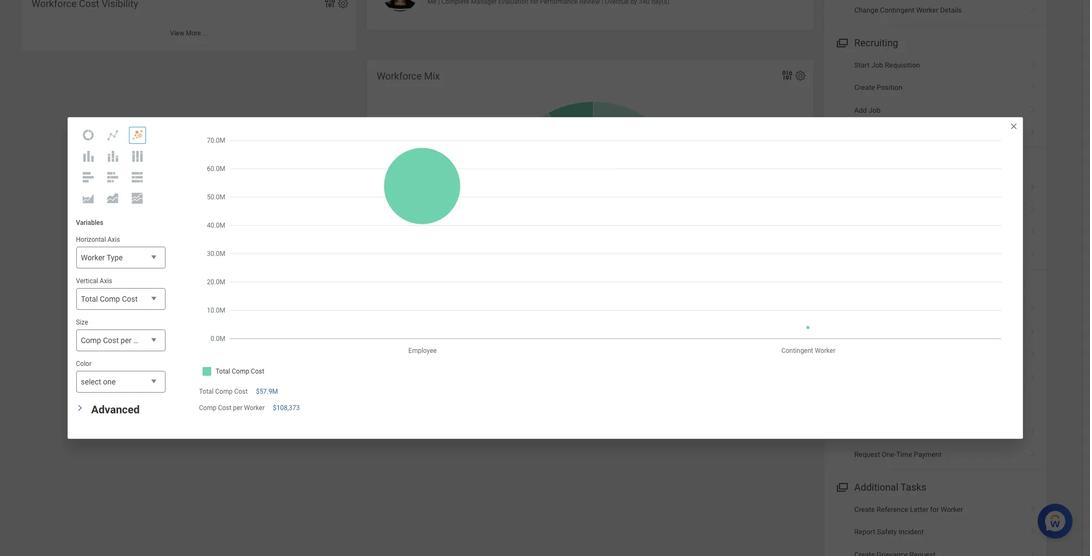Task type: describe. For each thing, give the bounding box(es) containing it.
comp inside vertical axis group
[[100, 295, 120, 303]]

size group
[[76, 318, 165, 352]]

13
[[578, 178, 610, 211]]

1 chevron right image from the top
[[1026, 125, 1040, 136]]

chevron right image inside change contingent worker details link
[[1026, 2, 1040, 13]]

1 horizontal spatial total comp cost
[[199, 388, 248, 395]]

list for additional tasks
[[825, 498, 1047, 556]]

show
[[888, 306, 906, 314]]

select
[[81, 378, 101, 386]]

time inside list
[[897, 451, 913, 459]]

employee
[[949, 251, 980, 259]]

100% column image
[[131, 150, 144, 163]]

axis for type
[[108, 236, 120, 243]]

menu group image for recruiting
[[835, 35, 849, 49]]

13 button
[[578, 176, 611, 214]]

worker inside size group
[[133, 336, 157, 345]]

chevron right image for create position
[[1026, 80, 1040, 91]]

...
[[203, 29, 208, 37]]

review
[[914, 251, 937, 259]]

one
[[103, 378, 116, 386]]

add job link
[[825, 99, 1047, 122]]

cost inside size group
[[103, 336, 119, 345]]

1 horizontal spatial comp cost per worker
[[199, 404, 265, 412]]

color group
[[76, 360, 165, 393]]

report for report safety incident
[[855, 528, 876, 536]]

menu group image for additional tasks
[[835, 479, 849, 494]]

close chart settings image
[[1010, 122, 1018, 131]]

start for start performance review for employee
[[855, 251, 870, 259]]

learning, talent & performance
[[855, 159, 991, 171]]

overlaid area image
[[82, 192, 95, 205]]

additional tasks
[[855, 481, 927, 493]]

select one
[[81, 378, 116, 386]]

for for employee
[[938, 251, 947, 259]]

create position link
[[825, 76, 1047, 99]]

worker down $57.9m
[[244, 404, 265, 412]]

start job requisition
[[855, 61, 920, 69]]

9 chevron right image from the top
[[1026, 547, 1040, 556]]

workforce mix element
[[367, 60, 814, 362]]

comp cost per worker inside popup button
[[81, 336, 157, 345]]

change
[[855, 6, 879, 14]]

worker type
[[81, 253, 123, 262]]

request
[[855, 451, 880, 459]]

stacked bar image
[[106, 171, 119, 184]]

start for start job requisition
[[855, 61, 870, 69]]

stacked area image
[[106, 192, 119, 205]]

create position
[[855, 83, 903, 92]]

start job requisition link
[[825, 54, 1047, 76]]

variables
[[76, 219, 103, 226]]

chevron right image for create reference letter for worker
[[1026, 502, 1040, 513]]

vertical axis
[[76, 277, 112, 285]]

100% area image
[[131, 192, 144, 205]]

talent
[[897, 159, 924, 171]]

bubble image
[[131, 128, 144, 142]]

workforce mix
[[377, 70, 440, 82]]

chevron down image
[[76, 402, 84, 415]]

worker left details
[[917, 6, 939, 14]]

safety
[[877, 528, 897, 536]]

clustered column image
[[82, 150, 95, 163]]

worker type button
[[76, 247, 165, 269]]

total inside popup button
[[81, 295, 98, 303]]

chevron right image for start job requisition
[[1026, 57, 1040, 68]]

list for recruiting
[[825, 54, 1047, 144]]

create for create reference letter for worker
[[855, 505, 875, 514]]

axis for comp
[[100, 277, 112, 285]]

vertical axis group
[[76, 277, 165, 311]]

job for add
[[869, 106, 881, 114]]

view more ... link
[[22, 24, 356, 42]]

workforce cost visibility element
[[22, 0, 356, 51]]

menu group image for learning, talent & performance
[[835, 157, 849, 172]]

0 vertical spatial &
[[926, 159, 932, 171]]

size
[[76, 319, 88, 326]]

1 vertical spatial per
[[233, 404, 243, 412]]

0 vertical spatial performance
[[934, 159, 991, 171]]

menu group image
[[835, 280, 849, 294]]

horizontal axis group
[[76, 235, 165, 269]]

advanced button
[[91, 403, 140, 416]]

horizontal axis
[[76, 236, 120, 243]]

job for start
[[872, 61, 884, 69]]

more
[[186, 29, 201, 37]]

color
[[76, 360, 92, 368]]

7 chevron right image from the top
[[1026, 370, 1040, 381]]

tasks
[[901, 481, 927, 493]]

request one-time payment list
[[825, 421, 1047, 466]]

report no show list
[[825, 299, 1047, 389]]

per inside comp cost per worker popup button
[[121, 336, 132, 345]]

details
[[941, 6, 962, 14]]

horizontal
[[76, 236, 106, 243]]

learning,
[[855, 159, 894, 171]]

letter
[[911, 505, 929, 514]]

6 chevron right image from the top
[[1026, 347, 1040, 358]]



Task type: vqa. For each thing, say whether or not it's contained in the screenshot.


Task type: locate. For each thing, give the bounding box(es) containing it.
1 vertical spatial &
[[879, 282, 885, 293]]

position
[[877, 83, 903, 92]]

1 horizontal spatial total
[[199, 388, 214, 395]]

1 vertical spatial menu group image
[[835, 157, 849, 172]]

report
[[855, 306, 876, 314], [855, 528, 876, 536]]

5 chevron right image from the top
[[1026, 325, 1040, 335]]

2 vertical spatial menu group image
[[835, 479, 849, 494]]

$108,373 button
[[273, 404, 302, 412]]

report left safety
[[855, 528, 876, 536]]

for
[[938, 251, 947, 259], [931, 505, 940, 514]]

start performance review for employee link
[[825, 244, 1047, 266]]

request one-time payment
[[855, 451, 942, 459]]

one-
[[882, 451, 897, 459]]

job down 'recruiting' on the right top
[[872, 61, 884, 69]]

view
[[170, 29, 184, 37]]

start
[[855, 61, 870, 69], [855, 251, 870, 259]]

group
[[76, 235, 165, 393]]

worker up color "group"
[[133, 336, 157, 345]]

per up color "group"
[[121, 336, 132, 345]]

reference
[[877, 505, 909, 514]]

0 vertical spatial time
[[855, 282, 877, 293]]

4 chevron right image from the top
[[1026, 102, 1040, 113]]

recruiting
[[855, 37, 899, 48]]

7 chevron right image from the top
[[1026, 447, 1040, 458]]

view more ...
[[170, 29, 208, 37]]

chevron right image inside request one-time payment list
[[1026, 424, 1040, 435]]

chevron right image for request one-time payment
[[1026, 447, 1040, 458]]

2 chevron right image from the top
[[1026, 57, 1040, 68]]

cost
[[122, 295, 138, 303], [103, 336, 119, 345], [234, 388, 248, 395], [218, 404, 232, 412]]

chevron right image for report no show
[[1026, 302, 1040, 313]]

1 vertical spatial report
[[855, 528, 876, 536]]

$57.9m
[[256, 388, 278, 395]]

list containing start job requisition
[[825, 54, 1047, 144]]

total
[[81, 295, 98, 303], [199, 388, 214, 395]]

0 horizontal spatial performance
[[872, 251, 913, 259]]

total comp cost inside popup button
[[81, 295, 138, 303]]

0 vertical spatial menu group image
[[835, 35, 849, 49]]

$57.9m button
[[256, 387, 280, 396]]

report inside list
[[855, 306, 876, 314]]

group containing worker type
[[76, 235, 165, 393]]

request one-time payment link
[[825, 444, 1047, 466]]

2 create from the top
[[855, 505, 875, 514]]

0 vertical spatial start
[[855, 61, 870, 69]]

contingent
[[880, 6, 915, 14]]

worker inside horizontal axis group
[[81, 253, 105, 262]]

chevron right image inside create position link
[[1026, 80, 1040, 91]]

$108,373
[[273, 404, 300, 412]]

0 vertical spatial total comp cost
[[81, 295, 138, 303]]

per
[[121, 336, 132, 345], [233, 404, 243, 412]]

mix
[[424, 70, 440, 82]]

performance
[[934, 159, 991, 171], [872, 251, 913, 259]]

job
[[872, 61, 884, 69], [869, 106, 881, 114]]

stacked column image
[[106, 150, 119, 163]]

0 vertical spatial create
[[855, 83, 875, 92]]

create up add job
[[855, 83, 875, 92]]

0 vertical spatial comp cost per worker
[[81, 336, 157, 345]]

comp inside size group
[[81, 336, 101, 345]]

line image
[[106, 128, 119, 142]]

100% bar image
[[131, 171, 144, 184]]

start inside "list"
[[855, 251, 870, 259]]

1 report from the top
[[855, 306, 876, 314]]

1 vertical spatial comp cost per worker
[[199, 404, 265, 412]]

job right 'add' in the right of the page
[[869, 106, 881, 114]]

performance right talent
[[934, 159, 991, 171]]

2 start from the top
[[855, 251, 870, 259]]

change contingent worker details link
[[825, 0, 1047, 22]]

0 horizontal spatial total comp cost
[[81, 295, 138, 303]]

2 chevron right image from the top
[[1026, 180, 1040, 190]]

1 vertical spatial create
[[855, 505, 875, 514]]

0 horizontal spatial comp cost per worker
[[81, 336, 157, 345]]

report safety incident link
[[825, 521, 1047, 544]]

chevron right image inside 'create reference letter for worker' link
[[1026, 502, 1040, 513]]

3 menu group image from the top
[[835, 479, 849, 494]]

6 chevron right image from the top
[[1026, 302, 1040, 313]]

8 chevron right image from the top
[[1026, 502, 1040, 513]]

total comp cost
[[81, 295, 138, 303], [199, 388, 248, 395]]

3 chevron right image from the top
[[1026, 80, 1040, 91]]

chevron right image for add job
[[1026, 102, 1040, 113]]

create
[[855, 83, 875, 92], [855, 505, 875, 514]]

menu group image left additional
[[835, 479, 849, 494]]

1 list from the top
[[825, 54, 1047, 144]]

1 horizontal spatial time
[[897, 451, 913, 459]]

time right menu group image
[[855, 282, 877, 293]]

create down additional
[[855, 505, 875, 514]]

payment
[[914, 451, 942, 459]]

menu group image left learning,
[[835, 157, 849, 172]]

for right review
[[938, 251, 947, 259]]

start up time & absence
[[855, 251, 870, 259]]

per left $108,373
[[233, 404, 243, 412]]

1 vertical spatial time
[[897, 451, 913, 459]]

0 vertical spatial total
[[81, 295, 98, 303]]

create for create position
[[855, 83, 875, 92]]

chevron right image inside report no show link
[[1026, 302, 1040, 313]]

chevron right image inside start performance review for employee link
[[1026, 247, 1040, 258]]

add job
[[855, 106, 881, 114]]

2 menu group image from the top
[[835, 157, 849, 172]]

report no show link
[[825, 299, 1047, 321]]

axis right vertical
[[100, 277, 112, 285]]

start inside 'list'
[[855, 61, 870, 69]]

comp cost per worker button
[[76, 330, 165, 352]]

& up no
[[879, 282, 885, 293]]

type
[[107, 253, 123, 262]]

worker inside 'list'
[[941, 505, 964, 514]]

axis up type
[[108, 236, 120, 243]]

additional
[[855, 481, 899, 493]]

1 menu group image from the top
[[835, 35, 849, 49]]

report inside 'list'
[[855, 528, 876, 536]]

1 create from the top
[[855, 83, 875, 92]]

for right letter
[[931, 505, 940, 514]]

report left no
[[855, 306, 876, 314]]

for for worker
[[931, 505, 940, 514]]

menu group image
[[835, 35, 849, 49], [835, 157, 849, 172], [835, 479, 849, 494]]

1 vertical spatial total comp cost
[[199, 388, 248, 395]]

workforce
[[377, 70, 422, 82]]

0 horizontal spatial per
[[121, 336, 132, 345]]

chevron right image inside report safety incident link
[[1026, 524, 1040, 535]]

variables group
[[68, 210, 174, 401]]

comp cost per worker
[[81, 336, 157, 345], [199, 404, 265, 412]]

change contingent worker details
[[855, 6, 962, 14]]

chevron right image inside add job link
[[1026, 102, 1040, 113]]

start performance review for employee
[[855, 251, 980, 259]]

vertical
[[76, 277, 98, 285]]

0 vertical spatial per
[[121, 336, 132, 345]]

0 vertical spatial report
[[855, 306, 876, 314]]

requisition
[[885, 61, 920, 69]]

list
[[825, 54, 1047, 144], [825, 498, 1047, 556]]

1 horizontal spatial &
[[926, 159, 932, 171]]

1 vertical spatial for
[[931, 505, 940, 514]]

worker up report safety incident link
[[941, 505, 964, 514]]

performance inside "list"
[[872, 251, 913, 259]]

for inside start performance review for employee link
[[938, 251, 947, 259]]

5 chevron right image from the top
[[1026, 202, 1040, 213]]

no
[[877, 306, 887, 314]]

start performance review for employee list
[[825, 176, 1047, 266]]

total comp cost left $57.9m
[[199, 388, 248, 395]]

create reference letter for worker link
[[825, 498, 1047, 521]]

2 list from the top
[[825, 498, 1047, 556]]

1 vertical spatial job
[[869, 106, 881, 114]]

total comp cost button
[[76, 288, 165, 311]]

donut image
[[82, 128, 95, 142]]

time left payment
[[897, 451, 913, 459]]

absence
[[888, 282, 926, 293]]

cost inside vertical axis group
[[122, 295, 138, 303]]

comp cost per worker up color "group"
[[81, 336, 157, 345]]

time
[[855, 282, 877, 293], [897, 451, 913, 459]]

0 horizontal spatial total
[[81, 295, 98, 303]]

performance up time & absence
[[872, 251, 913, 259]]

for inside 'create reference letter for worker' link
[[931, 505, 940, 514]]

clustered bar image
[[82, 171, 95, 184]]

worker
[[917, 6, 939, 14], [81, 253, 105, 262], [133, 336, 157, 345], [244, 404, 265, 412], [941, 505, 964, 514]]

time & absence
[[855, 282, 926, 293]]

total comp cost down vertical axis
[[81, 295, 138, 303]]

3 chevron right image from the top
[[1026, 225, 1040, 236]]

chevron right image
[[1026, 2, 1040, 13], [1026, 57, 1040, 68], [1026, 80, 1040, 91], [1026, 102, 1040, 113], [1026, 202, 1040, 213], [1026, 302, 1040, 313], [1026, 447, 1040, 458], [1026, 502, 1040, 513], [1026, 547, 1040, 556]]

& right talent
[[926, 159, 932, 171]]

report for report no show
[[855, 306, 876, 314]]

4 chevron right image from the top
[[1026, 247, 1040, 258]]

list containing create reference letter for worker
[[825, 498, 1047, 556]]

1 vertical spatial start
[[855, 251, 870, 259]]

axis
[[108, 236, 120, 243], [100, 277, 112, 285]]

8 chevron right image from the top
[[1026, 424, 1040, 435]]

report safety incident
[[855, 528, 924, 536]]

advanced
[[91, 403, 140, 416]]

select one button
[[76, 371, 165, 393]]

0 vertical spatial for
[[938, 251, 947, 259]]

comp
[[100, 295, 120, 303], [81, 336, 101, 345], [215, 388, 233, 395], [199, 404, 216, 412]]

add
[[855, 106, 867, 114]]

worker down horizontal at top
[[81, 253, 105, 262]]

chevron right image inside start job requisition link
[[1026, 57, 1040, 68]]

report no show
[[855, 306, 906, 314]]

0 vertical spatial job
[[872, 61, 884, 69]]

1 vertical spatial total
[[199, 388, 214, 395]]

&
[[926, 159, 932, 171], [879, 282, 885, 293]]

1 vertical spatial performance
[[872, 251, 913, 259]]

start down 'recruiting' on the right top
[[855, 61, 870, 69]]

0 horizontal spatial &
[[879, 282, 885, 293]]

2 report from the top
[[855, 528, 876, 536]]

0 horizontal spatial time
[[855, 282, 877, 293]]

1 start from the top
[[855, 61, 870, 69]]

create reference letter for worker
[[855, 505, 964, 514]]

0 vertical spatial axis
[[108, 236, 120, 243]]

9 chevron right image from the top
[[1026, 524, 1040, 535]]

advanced dialog
[[67, 117, 1023, 439]]

chevron right image
[[1026, 125, 1040, 136], [1026, 180, 1040, 190], [1026, 225, 1040, 236], [1026, 247, 1040, 258], [1026, 325, 1040, 335], [1026, 347, 1040, 358], [1026, 370, 1040, 381], [1026, 424, 1040, 435], [1026, 524, 1040, 535]]

chevron right image inside "start performance review for employee" "list"
[[1026, 202, 1040, 213]]

1 chevron right image from the top
[[1026, 2, 1040, 13]]

menu group image left 'recruiting' on the right top
[[835, 35, 849, 49]]

0 vertical spatial list
[[825, 54, 1047, 144]]

chevron right image inside the request one-time payment link
[[1026, 447, 1040, 458]]

1 vertical spatial axis
[[100, 277, 112, 285]]

incident
[[899, 528, 924, 536]]

1 vertical spatial list
[[825, 498, 1047, 556]]

1 horizontal spatial per
[[233, 404, 243, 412]]

comp cost per worker down $57.9m
[[199, 404, 265, 412]]

1 horizontal spatial performance
[[934, 159, 991, 171]]



